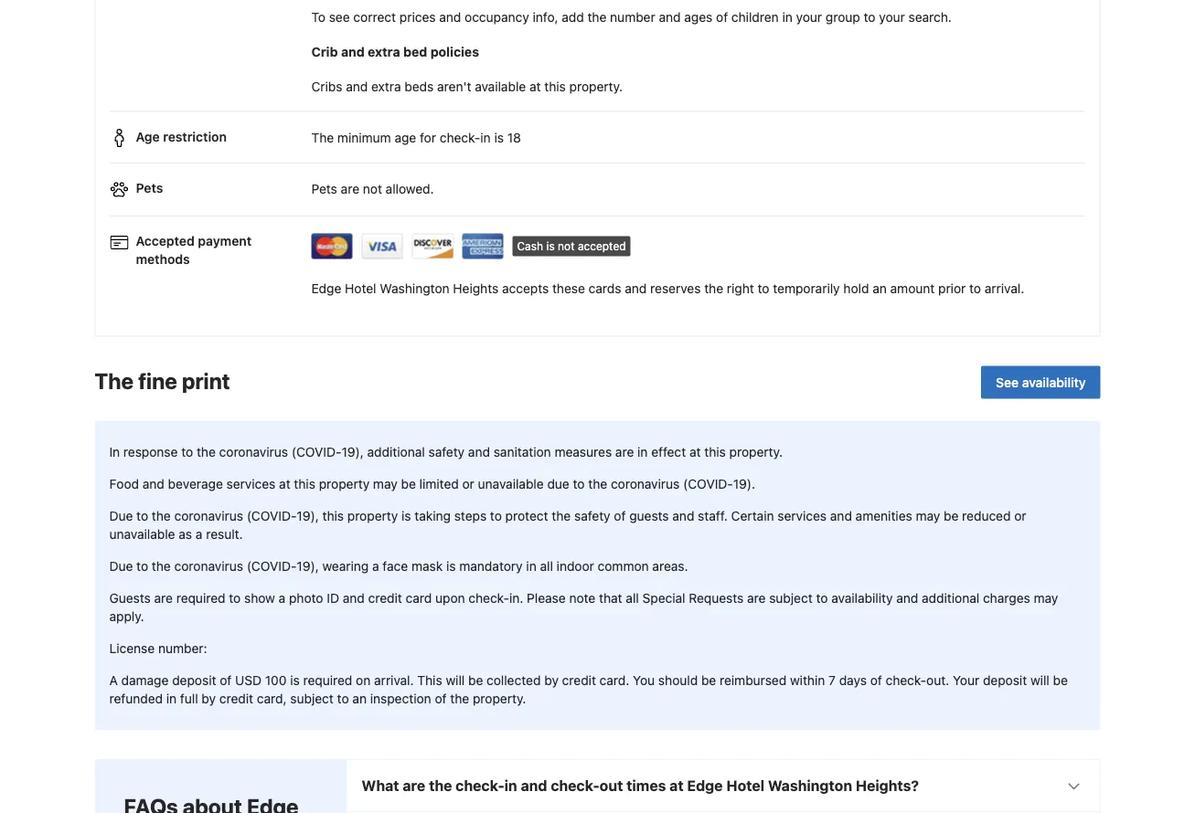 Task type: vqa. For each thing, say whether or not it's contained in the screenshot.
the arrival. in the A DAMAGE DEPOSIT OF USD 100 IS REQUIRED ON ARRIVAL. THIS WILL BE COLLECTED BY CREDIT CARD. YOU SHOULD BE REIMBURSED WITHIN 7 DAYS OF CHECK-OUT. YOUR DEPOSIT WILL BE REFUNDED IN FULL BY CREDIT CARD, SUBJECT TO AN INSPECTION OF THE PROPERTY.
yes



Task type: describe. For each thing, give the bounding box(es) containing it.
at right effect
[[689, 445, 701, 460]]

services inside due to the coronavirus (covid-19), this property is taking steps to protect the safety of guests and staff. certain services and amenities may be reduced or unavailable as a result.
[[778, 509, 827, 524]]

in inside a damage deposit of usd 100 is required on arrival. this will be collected by credit card. you should be reimbursed within 7 days of check-out. your deposit will be refunded in full by credit card, subject to an inspection of the property.
[[166, 691, 177, 707]]

crib and extra bed policies
[[311, 44, 479, 59]]

required inside the guests are required to show a photo id and credit card upon check-in. please note that all special requests are subject to availability and additional charges may apply.
[[176, 591, 225, 606]]

face
[[383, 559, 408, 574]]

check- inside the guests are required to show a photo id and credit card upon check-in. please note that all special requests are subject to availability and additional charges may apply.
[[469, 591, 509, 606]]

license number:
[[109, 641, 207, 656]]

allowed.
[[386, 182, 434, 197]]

upon
[[435, 591, 465, 606]]

required inside a damage deposit of usd 100 is required on arrival. this will be collected by credit card. you should be reimbursed within 7 days of check-out. your deposit will be refunded in full by credit card, subject to an inspection of the property.
[[303, 673, 352, 688]]

photo
[[289, 591, 323, 606]]

to right prior
[[969, 281, 981, 296]]

0 vertical spatial by
[[544, 673, 559, 688]]

see
[[996, 375, 1019, 390]]

the fine print
[[95, 368, 230, 393]]

1 horizontal spatial arrival.
[[985, 281, 1024, 296]]

to up within
[[816, 591, 828, 606]]

of down this
[[435, 691, 447, 707]]

to down food
[[136, 509, 148, 524]]

result.
[[206, 527, 243, 542]]

extra for beds
[[371, 79, 401, 94]]

due to the coronavirus (covid-19), this property is taking steps to protect the safety of guests and staff. certain services and amenities may be reduced or unavailable as a result.
[[109, 509, 1027, 542]]

see
[[329, 10, 350, 25]]

7
[[829, 673, 836, 688]]

for
[[420, 130, 436, 145]]

to right the group
[[864, 10, 876, 25]]

response
[[123, 445, 178, 460]]

a inside due to the coronavirus (covid-19), this property is taking steps to protect the safety of guests and staff. certain services and amenities may be reduced or unavailable as a result.
[[196, 527, 202, 542]]

minimum
[[337, 130, 391, 145]]

0 vertical spatial 19),
[[342, 445, 364, 460]]

out.
[[926, 673, 949, 688]]

occupancy
[[465, 10, 529, 25]]

(covid- inside due to the coronavirus (covid-19), this property is taking steps to protect the safety of guests and staff. certain services and amenities may be reduced or unavailable as a result.
[[247, 509, 297, 524]]

temporarily
[[773, 281, 840, 296]]

availability inside the guests are required to show a photo id and credit card upon check-in. please note that all special requests are subject to availability and additional charges may apply.
[[832, 591, 893, 606]]

check- inside a damage deposit of usd 100 is required on arrival. this will be collected by credit card. you should be reimbursed within 7 days of check-out. your deposit will be refunded in full by credit card, subject to an inspection of the property.
[[886, 673, 926, 688]]

this
[[417, 673, 442, 688]]

search.
[[909, 10, 952, 25]]

prices
[[400, 10, 436, 25]]

reimbursed
[[720, 673, 787, 688]]

amount
[[890, 281, 935, 296]]

to
[[311, 10, 326, 25]]

is left 18
[[494, 130, 504, 145]]

methods
[[136, 252, 190, 267]]

is inside a damage deposit of usd 100 is required on arrival. this will be collected by credit card. you should be reimbursed within 7 days of check-out. your deposit will be refunded in full by credit card, subject to an inspection of the property.
[[290, 673, 300, 688]]

heights?
[[856, 778, 919, 795]]

the up beverage
[[197, 445, 216, 460]]

in
[[109, 445, 120, 460]]

and left ages on the right of the page
[[659, 10, 681, 25]]

discover image
[[412, 234, 454, 259]]

limited
[[419, 477, 459, 492]]

a inside the guests are required to show a photo id and credit card upon check-in. please note that all special requests are subject to availability and additional charges may apply.
[[279, 591, 286, 606]]

this inside due to the coronavirus (covid-19), this property is taking steps to protect the safety of guests and staff. certain services and amenities may be reduced or unavailable as a result.
[[322, 509, 344, 524]]

add
[[562, 10, 584, 25]]

of left usd
[[220, 673, 232, 688]]

what are the check-in and check-out times at edge hotel washington heights?
[[362, 778, 919, 795]]

number
[[610, 10, 655, 25]]

arrival. inside a damage deposit of usd 100 is required on arrival. this will be collected by credit card. you should be reimbursed within 7 days of check-out. your deposit will be refunded in full by credit card, subject to an inspection of the property.
[[374, 673, 414, 688]]

is right the mask
[[446, 559, 456, 574]]

hotel inside dropdown button
[[726, 778, 765, 795]]

edge hotel washington heights accepts these cards and reserves the right to temporarily hold an amount prior to arrival.
[[311, 281, 1024, 296]]

and left staff.
[[672, 509, 694, 524]]

0 vertical spatial edge
[[311, 281, 341, 296]]

indoor
[[557, 559, 594, 574]]

american express image
[[462, 234, 504, 259]]

collected
[[487, 673, 541, 688]]

0 vertical spatial all
[[540, 559, 553, 574]]

and down amenities
[[896, 591, 918, 606]]

the minimum age for check-in is 18
[[311, 130, 521, 145]]

reserves
[[650, 281, 701, 296]]

coronavirus up guests
[[611, 477, 680, 492]]

to right steps
[[490, 509, 502, 524]]

the left right on the top of the page
[[704, 281, 723, 296]]

what
[[362, 778, 399, 795]]

are for what are the check-in and check-out times at edge hotel washington heights?
[[403, 778, 425, 795]]

food
[[109, 477, 139, 492]]

print
[[182, 368, 230, 393]]

note
[[569, 591, 596, 606]]

what are the check-in and check-out times at edge hotel washington heights? button
[[347, 761, 1100, 812]]

crib
[[311, 44, 338, 59]]

cards
[[589, 281, 621, 296]]

coronavirus inside due to the coronavirus (covid-19), this property is taking steps to protect the safety of guests and staff. certain services and amenities may be reduced or unavailable as a result.
[[174, 509, 243, 524]]

coronavirus up beverage
[[219, 445, 288, 460]]

is inside due to the coronavirus (covid-19), this property is taking steps to protect the safety of guests and staff. certain services and amenities may be reduced or unavailable as a result.
[[401, 509, 411, 524]]

should
[[658, 673, 698, 688]]

cash is not accepted
[[517, 240, 626, 253]]

prior
[[938, 281, 966, 296]]

restriction
[[163, 129, 227, 144]]

may inside the guests are required to show a photo id and credit card upon check-in. please note that all special requests are subject to availability and additional charges may apply.
[[1034, 591, 1058, 606]]

safety inside due to the coronavirus (covid-19), this property is taking steps to protect the safety of guests and staff. certain services and amenities may be reduced or unavailable as a result.
[[574, 509, 611, 524]]

measures
[[555, 445, 612, 460]]

1 vertical spatial property.
[[729, 445, 783, 460]]

and right cribs
[[346, 79, 368, 94]]

requests
[[689, 591, 744, 606]]

due for due to the coronavirus (covid-19), wearing a face mask is mandatory in all indoor common areas.
[[109, 559, 133, 574]]

full
[[180, 691, 198, 707]]

not for is
[[558, 240, 575, 253]]

coronavirus down result.
[[174, 559, 243, 574]]

credit inside the guests are required to show a photo id and credit card upon check-in. please note that all special requests are subject to availability and additional charges may apply.
[[368, 591, 402, 606]]

protect
[[505, 509, 548, 524]]

info,
[[533, 10, 558, 25]]

taking
[[415, 509, 451, 524]]

pets for pets
[[136, 180, 163, 195]]

mandatory
[[459, 559, 523, 574]]

19).
[[733, 477, 755, 492]]

see availability button
[[981, 366, 1101, 399]]

at right available
[[529, 79, 541, 94]]

the down due
[[552, 509, 571, 524]]

cribs and extra beds aren't available at this property.
[[311, 79, 623, 94]]

your
[[953, 673, 980, 688]]

0 vertical spatial unavailable
[[478, 477, 544, 492]]

amenities
[[856, 509, 912, 524]]

1 will from the left
[[446, 673, 465, 688]]

heights
[[453, 281, 499, 296]]

food and beverage services at this property may be limited or unavailable due to the coronavirus (covid-19).
[[109, 477, 755, 492]]

accepted
[[578, 240, 626, 253]]

property. inside a damage deposit of usd 100 is required on arrival. this will be collected by credit card. you should be reimbursed within 7 days of check-out. your deposit will be refunded in full by credit card, subject to an inspection of the property.
[[473, 691, 526, 707]]

mastercard image
[[311, 234, 353, 259]]

bed
[[403, 44, 427, 59]]

days
[[839, 673, 867, 688]]

the down measures
[[588, 477, 607, 492]]

age restriction
[[136, 129, 227, 144]]

2 vertical spatial credit
[[219, 691, 253, 707]]

2 horizontal spatial credit
[[562, 673, 596, 688]]

please
[[527, 591, 566, 606]]

accepts
[[502, 281, 549, 296]]

extra for bed
[[368, 44, 400, 59]]

the down beverage
[[152, 509, 171, 524]]

beverage
[[168, 477, 223, 492]]

the up license number:
[[152, 559, 171, 574]]

of right days
[[870, 673, 882, 688]]

0 horizontal spatial may
[[373, 477, 398, 492]]

see availability
[[996, 375, 1086, 390]]

19), for wearing
[[297, 559, 319, 574]]

these
[[552, 281, 585, 296]]

charges
[[983, 591, 1030, 606]]

staff.
[[698, 509, 728, 524]]

pets for pets are not allowed.
[[311, 182, 337, 197]]



Task type: locate. For each thing, give the bounding box(es) containing it.
1 horizontal spatial not
[[558, 240, 575, 253]]

0 horizontal spatial unavailable
[[109, 527, 175, 542]]

0 vertical spatial credit
[[368, 591, 402, 606]]

0 horizontal spatial additional
[[367, 445, 425, 460]]

cash
[[517, 240, 543, 253]]

all left the 'indoor'
[[540, 559, 553, 574]]

not left allowed.
[[363, 182, 382, 197]]

0 vertical spatial due
[[109, 509, 133, 524]]

damage
[[121, 673, 169, 688]]

0 horizontal spatial required
[[176, 591, 225, 606]]

by right collected
[[544, 673, 559, 688]]

0 vertical spatial or
[[462, 477, 474, 492]]

1 horizontal spatial property.
[[569, 79, 623, 94]]

property. up 19).
[[729, 445, 783, 460]]

to left inspection
[[337, 691, 349, 707]]

accordion control element
[[346, 760, 1101, 814]]

of right ages on the right of the page
[[716, 10, 728, 25]]

1 vertical spatial washington
[[768, 778, 852, 795]]

required
[[176, 591, 225, 606], [303, 673, 352, 688]]

to left show
[[229, 591, 241, 606]]

the inside a damage deposit of usd 100 is required on arrival. this will be collected by credit card. you should be reimbursed within 7 days of check-out. your deposit will be refunded in full by credit card, subject to an inspection of the property.
[[450, 691, 469, 707]]

may right charges at bottom right
[[1034, 591, 1058, 606]]

property. down collected
[[473, 691, 526, 707]]

2 vertical spatial may
[[1034, 591, 1058, 606]]

aren't
[[437, 79, 471, 94]]

to up guests
[[136, 559, 148, 574]]

visa image
[[362, 234, 404, 259]]

to inside a damage deposit of usd 100 is required on arrival. this will be collected by credit card. you should be reimbursed within 7 days of check-out. your deposit will be refunded in full by credit card, subject to an inspection of the property.
[[337, 691, 349, 707]]

property. down add
[[569, 79, 623, 94]]

1 due from the top
[[109, 509, 133, 524]]

you
[[633, 673, 655, 688]]

number:
[[158, 641, 207, 656]]

1 horizontal spatial unavailable
[[478, 477, 544, 492]]

may right amenities
[[916, 509, 940, 524]]

property up face
[[347, 509, 398, 524]]

an right the hold
[[873, 281, 887, 296]]

inspection
[[370, 691, 431, 707]]

group
[[826, 10, 860, 25]]

services
[[226, 477, 276, 492], [778, 509, 827, 524]]

your left search.
[[879, 10, 905, 25]]

1 vertical spatial a
[[372, 559, 379, 574]]

0 horizontal spatial by
[[202, 691, 216, 707]]

1 vertical spatial due
[[109, 559, 133, 574]]

availability right see
[[1022, 375, 1086, 390]]

apply.
[[109, 609, 144, 624]]

are right measures
[[615, 445, 634, 460]]

not inside accepted payment methods and conditions element
[[558, 240, 575, 253]]

hold
[[843, 281, 869, 296]]

2 deposit from the left
[[983, 673, 1027, 688]]

at right times
[[670, 778, 684, 795]]

1 vertical spatial property
[[347, 509, 398, 524]]

required up number:
[[176, 591, 225, 606]]

0 vertical spatial additional
[[367, 445, 425, 460]]

credit down usd
[[219, 691, 253, 707]]

0 horizontal spatial washington
[[380, 281, 450, 296]]

services right beverage
[[226, 477, 276, 492]]

subject inside a damage deposit of usd 100 is required on arrival. this will be collected by credit card. you should be reimbursed within 7 days of check-out. your deposit will be refunded in full by credit card, subject to an inspection of the property.
[[290, 691, 334, 707]]

age
[[395, 130, 416, 145]]

1 horizontal spatial will
[[1031, 673, 1050, 688]]

payment
[[198, 234, 252, 249]]

2 vertical spatial property.
[[473, 691, 526, 707]]

card
[[406, 591, 432, 606]]

1 your from the left
[[796, 10, 822, 25]]

in.
[[509, 591, 523, 606]]

accepted
[[136, 234, 195, 249]]

this
[[544, 79, 566, 94], [704, 445, 726, 460], [294, 477, 315, 492], [322, 509, 344, 524]]

0 horizontal spatial arrival.
[[374, 673, 414, 688]]

the right what
[[429, 778, 452, 795]]

policies
[[430, 44, 479, 59]]

will right your
[[1031, 673, 1050, 688]]

0 vertical spatial property.
[[569, 79, 623, 94]]

certain
[[731, 509, 774, 524]]

availability
[[1022, 375, 1086, 390], [832, 591, 893, 606]]

unavailable inside due to the coronavirus (covid-19), this property is taking steps to protect the safety of guests and staff. certain services and amenities may be reduced or unavailable as a result.
[[109, 527, 175, 542]]

credit
[[368, 591, 402, 606], [562, 673, 596, 688], [219, 691, 253, 707]]

arrival. right prior
[[985, 281, 1024, 296]]

subject inside the guests are required to show a photo id and credit card upon check-in. please note that all special requests are subject to availability and additional charges may apply.
[[769, 591, 813, 606]]

at inside dropdown button
[[670, 778, 684, 795]]

safety up the 'indoor'
[[574, 509, 611, 524]]

1 deposit from the left
[[172, 673, 216, 688]]

1 horizontal spatial hotel
[[726, 778, 765, 795]]

special
[[642, 591, 685, 606]]

a damage deposit of usd 100 is required on arrival. this will be collected by credit card. you should be reimbursed within 7 days of check-out. your deposit will be refunded in full by credit card, subject to an inspection of the property.
[[109, 673, 1068, 707]]

at
[[529, 79, 541, 94], [689, 445, 701, 460], [279, 477, 290, 492], [670, 778, 684, 795]]

show
[[244, 591, 275, 606]]

0 vertical spatial required
[[176, 591, 225, 606]]

are right guests
[[154, 591, 173, 606]]

are right requests
[[747, 591, 766, 606]]

are for guests are required to show a photo id and credit card upon check-in. please note that all special requests are subject to availability and additional charges may apply.
[[154, 591, 173, 606]]

1 horizontal spatial edge
[[687, 778, 723, 795]]

2 vertical spatial 19),
[[297, 559, 319, 574]]

1 horizontal spatial services
[[778, 509, 827, 524]]

0 vertical spatial may
[[373, 477, 398, 492]]

0 vertical spatial washington
[[380, 281, 450, 296]]

subject
[[769, 591, 813, 606], [290, 691, 334, 707]]

washington inside dropdown button
[[768, 778, 852, 795]]

edge inside what are the check-in and check-out times at edge hotel washington heights? dropdown button
[[687, 778, 723, 795]]

to see correct prices and occupancy info, add the number and ages of children in your group to your search.
[[311, 10, 952, 25]]

the for the fine print
[[95, 368, 134, 393]]

additional left charges at bottom right
[[922, 591, 980, 606]]

2 vertical spatial a
[[279, 591, 286, 606]]

and right cards
[[625, 281, 647, 296]]

availability inside button
[[1022, 375, 1086, 390]]

1 vertical spatial an
[[352, 691, 367, 707]]

and inside dropdown button
[[521, 778, 547, 795]]

the left fine
[[95, 368, 134, 393]]

effect
[[651, 445, 686, 460]]

and right id on the bottom left of page
[[343, 591, 365, 606]]

available
[[475, 79, 526, 94]]

check-
[[440, 130, 480, 145], [469, 591, 509, 606], [886, 673, 926, 688], [456, 778, 505, 795], [551, 778, 600, 795]]

washington down discover icon
[[380, 281, 450, 296]]

due
[[547, 477, 569, 492]]

0 horizontal spatial safety
[[428, 445, 465, 460]]

children
[[731, 10, 779, 25]]

steps
[[454, 509, 487, 524]]

credit left card. at the bottom right
[[562, 673, 596, 688]]

deposit right your
[[983, 673, 1027, 688]]

the right add
[[588, 10, 607, 25]]

a
[[109, 673, 118, 688]]

0 horizontal spatial the
[[95, 368, 134, 393]]

property.
[[569, 79, 623, 94], [729, 445, 783, 460], [473, 691, 526, 707]]

property
[[319, 477, 370, 492], [347, 509, 398, 524]]

1 vertical spatial hotel
[[726, 778, 765, 795]]

due
[[109, 509, 133, 524], [109, 559, 133, 574]]

an
[[873, 281, 887, 296], [352, 691, 367, 707]]

1 vertical spatial arrival.
[[374, 673, 414, 688]]

0 vertical spatial safety
[[428, 445, 465, 460]]

to up beverage
[[181, 445, 193, 460]]

extra left beds
[[371, 79, 401, 94]]

is inside accepted payment methods and conditions element
[[546, 240, 555, 253]]

1 horizontal spatial washington
[[768, 778, 852, 795]]

19), for this
[[297, 509, 319, 524]]

the for the minimum age for check-in is 18
[[311, 130, 334, 145]]

a right show
[[279, 591, 286, 606]]

1 horizontal spatial by
[[544, 673, 559, 688]]

0 horizontal spatial hotel
[[345, 281, 376, 296]]

1 vertical spatial credit
[[562, 673, 596, 688]]

mask
[[412, 559, 443, 574]]

correct
[[353, 10, 396, 25]]

may inside due to the coronavirus (covid-19), this property is taking steps to protect the safety of guests and staff. certain services and amenities may be reduced or unavailable as a result.
[[916, 509, 940, 524]]

hotel
[[345, 281, 376, 296], [726, 778, 765, 795]]

not left the "accepted"
[[558, 240, 575, 253]]

or inside due to the coronavirus (covid-19), this property is taking steps to protect the safety of guests and staff. certain services and amenities may be reduced or unavailable as a result.
[[1014, 509, 1027, 524]]

in inside dropdown button
[[505, 778, 517, 795]]

by
[[544, 673, 559, 688], [202, 691, 216, 707]]

0 horizontal spatial property.
[[473, 691, 526, 707]]

on
[[356, 673, 371, 688]]

are inside dropdown button
[[403, 778, 425, 795]]

refunded
[[109, 691, 163, 707]]

19),
[[342, 445, 364, 460], [297, 509, 319, 524], [297, 559, 319, 574]]

property inside due to the coronavirus (covid-19), this property is taking steps to protect the safety of guests and staff. certain services and amenities may be reduced or unavailable as a result.
[[347, 509, 398, 524]]

availability up days
[[832, 591, 893, 606]]

may
[[373, 477, 398, 492], [916, 509, 940, 524], [1034, 591, 1058, 606]]

1 vertical spatial unavailable
[[109, 527, 175, 542]]

cribs
[[311, 79, 342, 94]]

not for are
[[363, 182, 382, 197]]

is right cash
[[546, 240, 555, 253]]

the inside what are the check-in and check-out times at edge hotel washington heights? dropdown button
[[429, 778, 452, 795]]

2 horizontal spatial a
[[372, 559, 379, 574]]

required left the on
[[303, 673, 352, 688]]

at right beverage
[[279, 477, 290, 492]]

pets down the age
[[136, 180, 163, 195]]

1 vertical spatial safety
[[574, 509, 611, 524]]

be inside due to the coronavirus (covid-19), this property is taking steps to protect the safety of guests and staff. certain services and amenities may be reduced or unavailable as a result.
[[944, 509, 959, 524]]

accepted payment methods and conditions element
[[110, 225, 1085, 266]]

0 vertical spatial services
[[226, 477, 276, 492]]

your
[[796, 10, 822, 25], [879, 10, 905, 25]]

are for pets are not allowed.
[[341, 182, 359, 197]]

1 vertical spatial edge
[[687, 778, 723, 795]]

0 horizontal spatial your
[[796, 10, 822, 25]]

1 vertical spatial extra
[[371, 79, 401, 94]]

0 horizontal spatial availability
[[832, 591, 893, 606]]

are right what
[[403, 778, 425, 795]]

1 horizontal spatial safety
[[574, 509, 611, 524]]

due for due to the coronavirus (covid-19), this property is taking steps to protect the safety of guests and staff. certain services and amenities may be reduced or unavailable as a result.
[[109, 509, 133, 524]]

that
[[599, 591, 622, 606]]

pets up mastercard icon
[[311, 182, 337, 197]]

1 horizontal spatial required
[[303, 673, 352, 688]]

1 vertical spatial not
[[558, 240, 575, 253]]

unavailable left as
[[109, 527, 175, 542]]

an inside a damage deposit of usd 100 is required on arrival. this will be collected by credit card. you should be reimbursed within 7 days of check-out. your deposit will be refunded in full by credit card, subject to an inspection of the property.
[[352, 691, 367, 707]]

accepted payment methods
[[136, 234, 252, 267]]

2 will from the left
[[1031, 673, 1050, 688]]

additional up food and beverage services at this property may be limited or unavailable due to the coronavirus (covid-19).
[[367, 445, 425, 460]]

0 vertical spatial extra
[[368, 44, 400, 59]]

2 due from the top
[[109, 559, 133, 574]]

all inside the guests are required to show a photo id and credit card upon check-in. please note that all special requests are subject to availability and additional charges may apply.
[[626, 591, 639, 606]]

1 vertical spatial required
[[303, 673, 352, 688]]

2 horizontal spatial property.
[[729, 445, 783, 460]]

the left minimum
[[311, 130, 334, 145]]

subject right requests
[[769, 591, 813, 606]]

1 horizontal spatial a
[[279, 591, 286, 606]]

1 horizontal spatial credit
[[368, 591, 402, 606]]

will
[[446, 673, 465, 688], [1031, 673, 1050, 688]]

edge right times
[[687, 778, 723, 795]]

an down the on
[[352, 691, 367, 707]]

all
[[540, 559, 553, 574], [626, 591, 639, 606]]

0 vertical spatial a
[[196, 527, 202, 542]]

and left out
[[521, 778, 547, 795]]

are down minimum
[[341, 182, 359, 197]]

additional inside the guests are required to show a photo id and credit card upon check-in. please note that all special requests are subject to availability and additional charges may apply.
[[922, 591, 980, 606]]

by right full
[[202, 691, 216, 707]]

and left amenities
[[830, 509, 852, 524]]

1 horizontal spatial your
[[879, 10, 905, 25]]

and right prices
[[439, 10, 461, 25]]

or right reduced
[[1014, 509, 1027, 524]]

0 horizontal spatial pets
[[136, 180, 163, 195]]

0 vertical spatial availability
[[1022, 375, 1086, 390]]

0 horizontal spatial edge
[[311, 281, 341, 296]]

of left guests
[[614, 509, 626, 524]]

safety up limited
[[428, 445, 465, 460]]

credit down face
[[368, 591, 402, 606]]

due to the coronavirus (covid-19), wearing a face mask is mandatory in all indoor common areas.
[[109, 559, 688, 574]]

(covid-
[[292, 445, 342, 460], [683, 477, 733, 492], [247, 509, 297, 524], [247, 559, 297, 574]]

property up wearing
[[319, 477, 370, 492]]

0 horizontal spatial deposit
[[172, 673, 216, 688]]

0 vertical spatial an
[[873, 281, 887, 296]]

and right crib
[[341, 44, 365, 59]]

are
[[341, 182, 359, 197], [615, 445, 634, 460], [154, 591, 173, 606], [747, 591, 766, 606], [403, 778, 425, 795]]

as
[[179, 527, 192, 542]]

arrival. up inspection
[[374, 673, 414, 688]]

in
[[782, 10, 793, 25], [480, 130, 491, 145], [637, 445, 648, 460], [526, 559, 537, 574], [166, 691, 177, 707], [505, 778, 517, 795]]

1 horizontal spatial all
[[626, 591, 639, 606]]

a right as
[[196, 527, 202, 542]]

2 your from the left
[[879, 10, 905, 25]]

unavailable down sanitation
[[478, 477, 544, 492]]

be
[[401, 477, 416, 492], [944, 509, 959, 524], [468, 673, 483, 688], [701, 673, 716, 688], [1053, 673, 1068, 688]]

1 horizontal spatial deposit
[[983, 673, 1027, 688]]

2 horizontal spatial may
[[1034, 591, 1058, 606]]

1 horizontal spatial availability
[[1022, 375, 1086, 390]]

beds
[[404, 79, 434, 94]]

all right that
[[626, 591, 639, 606]]

subject right card,
[[290, 691, 334, 707]]

0 horizontal spatial services
[[226, 477, 276, 492]]

0 vertical spatial subject
[[769, 591, 813, 606]]

1 vertical spatial services
[[778, 509, 827, 524]]

arrival.
[[985, 281, 1024, 296], [374, 673, 414, 688]]

a left face
[[372, 559, 379, 574]]

0 horizontal spatial all
[[540, 559, 553, 574]]

0 vertical spatial property
[[319, 477, 370, 492]]

1 horizontal spatial the
[[311, 130, 334, 145]]

0 vertical spatial hotel
[[345, 281, 376, 296]]

times
[[627, 778, 666, 795]]

1 vertical spatial or
[[1014, 509, 1027, 524]]

guests
[[109, 591, 151, 606]]

1 vertical spatial by
[[202, 691, 216, 707]]

0 vertical spatial not
[[363, 182, 382, 197]]

of inside due to the coronavirus (covid-19), this property is taking steps to protect the safety of guests and staff. certain services and amenities may be reduced or unavailable as a result.
[[614, 509, 626, 524]]

1 vertical spatial subject
[[290, 691, 334, 707]]

0 horizontal spatial will
[[446, 673, 465, 688]]

1 vertical spatial may
[[916, 509, 940, 524]]

1 vertical spatial all
[[626, 591, 639, 606]]

is right 100
[[290, 673, 300, 688]]

0 horizontal spatial a
[[196, 527, 202, 542]]

to right due
[[573, 477, 585, 492]]

to right right on the top of the page
[[758, 281, 769, 296]]

1 vertical spatial availability
[[832, 591, 893, 606]]

19), inside due to the coronavirus (covid-19), this property is taking steps to protect the safety of guests and staff. certain services and amenities may be reduced or unavailable as a result.
[[297, 509, 319, 524]]

or right limited
[[462, 477, 474, 492]]

guests are required to show a photo id and credit card upon check-in. please note that all special requests are subject to availability and additional charges may apply.
[[109, 591, 1058, 624]]

services right certain
[[778, 509, 827, 524]]

may left limited
[[373, 477, 398, 492]]

coronavirus up result.
[[174, 509, 243, 524]]

1 horizontal spatial may
[[916, 509, 940, 524]]

fine
[[138, 368, 177, 393]]

1 vertical spatial the
[[95, 368, 134, 393]]

the
[[311, 130, 334, 145], [95, 368, 134, 393]]

1 horizontal spatial additional
[[922, 591, 980, 606]]

deposit up full
[[172, 673, 216, 688]]

washington left the heights?
[[768, 778, 852, 795]]

1 horizontal spatial an
[[873, 281, 887, 296]]

1 horizontal spatial or
[[1014, 509, 1027, 524]]

0 horizontal spatial credit
[[219, 691, 253, 707]]

due inside due to the coronavirus (covid-19), this property is taking steps to protect the safety of guests and staff. certain services and amenities may be reduced or unavailable as a result.
[[109, 509, 133, 524]]

sanitation
[[494, 445, 551, 460]]

your left the group
[[796, 10, 822, 25]]

reduced
[[962, 509, 1011, 524]]

and left sanitation
[[468, 445, 490, 460]]

and right food
[[143, 477, 164, 492]]

0 horizontal spatial not
[[363, 182, 382, 197]]

0 horizontal spatial or
[[462, 477, 474, 492]]

0 horizontal spatial subject
[[290, 691, 334, 707]]

0 vertical spatial the
[[311, 130, 334, 145]]

1 horizontal spatial subject
[[769, 591, 813, 606]]



